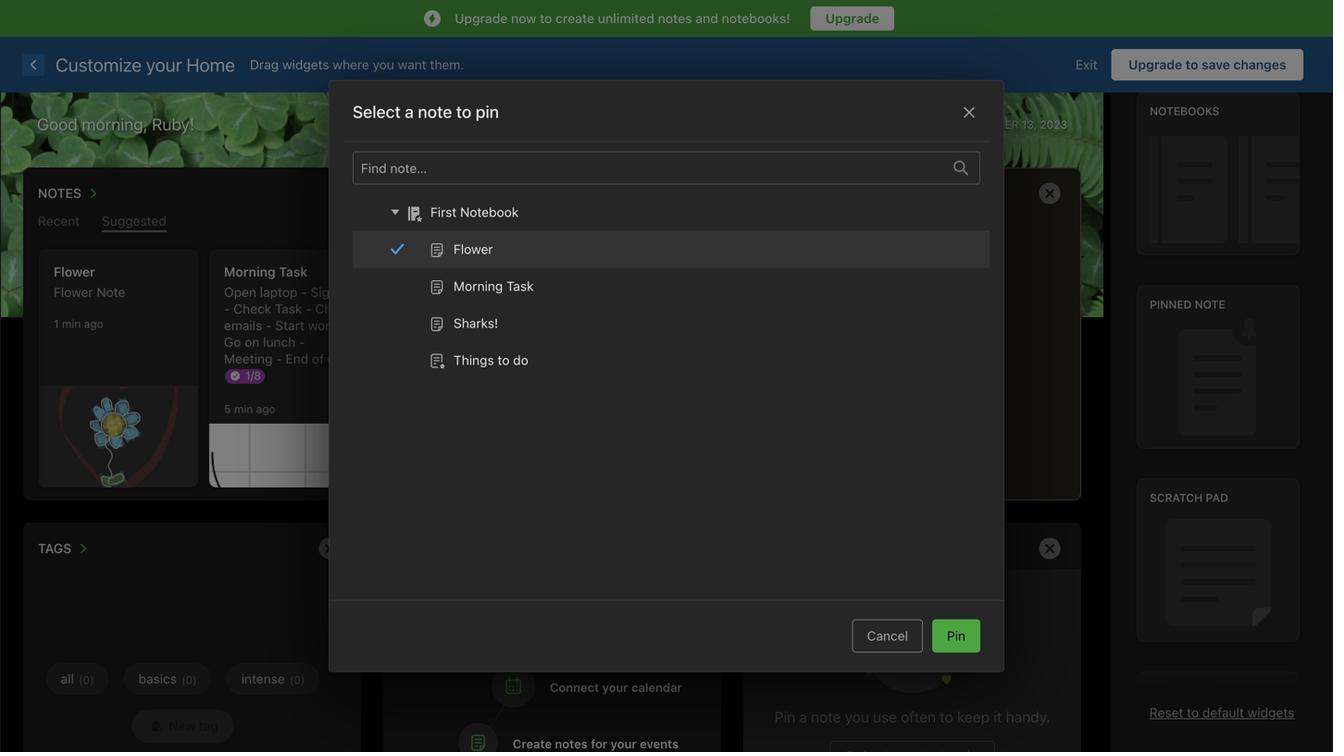 Task type: describe. For each thing, give the bounding box(es) containing it.
notes
[[658, 11, 692, 26]]

flower row
[[353, 231, 999, 268]]

0 vertical spatial remove image
[[671, 175, 708, 212]]

first notebook cell
[[353, 194, 999, 231]]

notebook
[[460, 205, 519, 220]]

pin
[[947, 629, 966, 644]]

wednesday,
[[885, 118, 956, 131]]

shortcuts
[[1150, 685, 1220, 698]]

task
[[507, 279, 534, 294]]

and
[[696, 11, 719, 26]]

notebooks!
[[722, 11, 791, 26]]

pinned
[[1150, 298, 1192, 311]]

wednesday, december 13, 2023
[[885, 118, 1068, 131]]

pad
[[1206, 492, 1229, 505]]

exit
[[1076, 57, 1098, 72]]

things
[[454, 353, 494, 368]]

first
[[431, 205, 457, 220]]

note
[[418, 102, 452, 122]]

upgrade for upgrade now to create unlimited notes and notebooks!
[[455, 11, 508, 26]]

scratch
[[1150, 492, 1203, 505]]

exit button
[[1062, 49, 1112, 81]]

close image
[[959, 101, 981, 123]]

0 horizontal spatial remove image
[[311, 531, 348, 568]]

1 vertical spatial widgets
[[1248, 706, 1295, 721]]

things to do
[[454, 353, 529, 368]]

to for things to do
[[498, 353, 510, 368]]

good
[[37, 114, 78, 134]]

cancel button
[[853, 620, 923, 653]]

to for upgrade to save changes
[[1186, 57, 1199, 72]]

do
[[513, 353, 529, 368]]

notebooks
[[1150, 104, 1220, 117]]

reset to default widgets
[[1150, 706, 1295, 721]]

Find note… text field
[[354, 153, 943, 183]]

you
[[373, 57, 394, 72]]

upgrade to save changes button
[[1112, 49, 1304, 81]]

a
[[405, 102, 414, 122]]



Task type: vqa. For each thing, say whether or not it's contained in the screenshot.
notebooks!
yes



Task type: locate. For each thing, give the bounding box(es) containing it.
row
[[344, 194, 999, 379]]

widgets
[[282, 57, 329, 72], [1248, 706, 1295, 721]]

default
[[1203, 706, 1245, 721]]

customize your home
[[56, 54, 235, 75]]

1 horizontal spatial remove image
[[671, 175, 708, 212]]

to right now
[[540, 11, 552, 26]]

upgrade now to create unlimited notes and notebooks!
[[455, 11, 791, 26]]

morning task
[[454, 279, 534, 294]]

your
[[146, 54, 182, 75]]

upgrade button
[[811, 6, 894, 31]]

good morning, ruby!
[[37, 114, 194, 134]]

changes
[[1234, 57, 1287, 72]]

to
[[540, 11, 552, 26], [1186, 57, 1199, 72], [456, 102, 472, 122], [498, 353, 510, 368], [1187, 706, 1199, 721]]

ruby!
[[152, 114, 194, 134]]

to left save
[[1186, 57, 1199, 72]]

to left 'do'
[[498, 353, 510, 368]]

drag
[[250, 57, 279, 72]]

0 vertical spatial remove image
[[1032, 175, 1069, 212]]

0 horizontal spatial widgets
[[282, 57, 329, 72]]

to for reset to default widgets
[[1187, 706, 1199, 721]]

create
[[556, 11, 595, 26]]

2023
[[1040, 118, 1068, 131]]

sharks!
[[454, 316, 498, 331]]

to inside button
[[1186, 57, 1199, 72]]

1 remove image from the top
[[1032, 175, 1069, 212]]

reset
[[1150, 706, 1184, 721]]

0 horizontal spatial upgrade
[[455, 11, 508, 26]]

home
[[186, 54, 235, 75]]

scratch pad
[[1150, 492, 1229, 505]]

unlimited
[[598, 11, 655, 26]]

upgrade
[[455, 11, 508, 26], [826, 11, 880, 26], [1129, 57, 1183, 72]]

13,
[[1022, 118, 1037, 131]]

first notebook
[[431, 205, 519, 220]]

upgrade to save changes
[[1129, 57, 1287, 72]]

upgrade for upgrade to save changes
[[1129, 57, 1183, 72]]

widgets right drag
[[282, 57, 329, 72]]

to down shortcuts
[[1187, 706, 1199, 721]]

drag widgets where you want them.
[[250, 57, 464, 72]]

where
[[333, 57, 369, 72]]

december
[[959, 118, 1019, 131]]

morning task row
[[353, 268, 999, 305]]

1 horizontal spatial upgrade
[[826, 11, 880, 26]]

things to do row
[[353, 342, 999, 379]]

select
[[353, 102, 401, 122]]

2 remove image from the top
[[1032, 531, 1069, 568]]

remove image
[[1032, 175, 1069, 212], [1032, 531, 1069, 568]]

2 horizontal spatial upgrade
[[1129, 57, 1183, 72]]

widgets right the default
[[1248, 706, 1295, 721]]

1 vertical spatial remove image
[[311, 531, 348, 568]]

1 horizontal spatial widgets
[[1248, 706, 1295, 721]]

remove image
[[671, 175, 708, 212], [311, 531, 348, 568]]

reset to default widgets button
[[1150, 706, 1295, 721]]

pinned note
[[1150, 298, 1226, 311]]

1 vertical spatial remove image
[[1032, 531, 1069, 568]]

pin button
[[933, 620, 981, 653]]

cancel
[[867, 629, 908, 644]]

upgrade inside button
[[826, 11, 880, 26]]

want
[[398, 57, 427, 72]]

note
[[1195, 298, 1226, 311]]

to inside row
[[498, 353, 510, 368]]

sharks! row
[[353, 305, 999, 342]]

upgrade for upgrade
[[826, 11, 880, 26]]

customize
[[56, 54, 142, 75]]

morning,
[[82, 114, 148, 134]]

flower
[[454, 242, 493, 257]]

0 vertical spatial widgets
[[282, 57, 329, 72]]

row containing first notebook
[[344, 194, 999, 379]]

morning
[[454, 279, 503, 294]]

select a note to pin
[[353, 102, 499, 122]]

upgrade inside button
[[1129, 57, 1183, 72]]

save
[[1202, 57, 1231, 72]]

pin
[[476, 102, 499, 122]]

to left pin in the top left of the page
[[456, 102, 472, 122]]

them.
[[430, 57, 464, 72]]

now
[[511, 11, 537, 26]]



